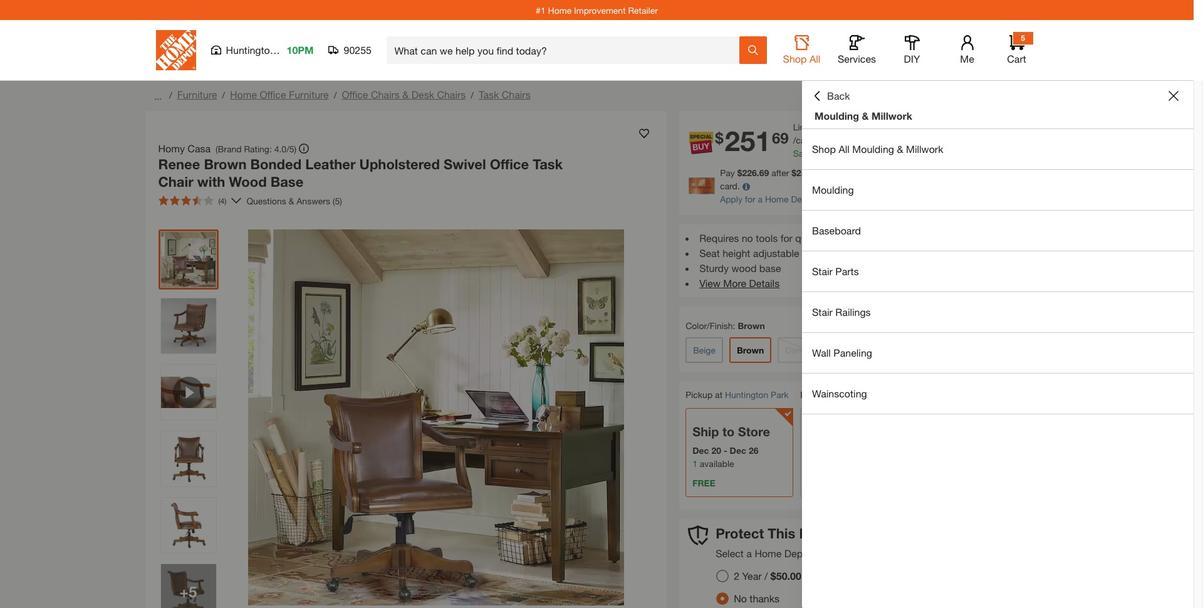 Task type: describe. For each thing, give the bounding box(es) containing it.
questions & answers (5)
[[247, 195, 342, 206]]

$ up 160
[[824, 135, 829, 145]]

%)
[[861, 148, 873, 159]]

assembly
[[866, 232, 909, 244]]

moulding link
[[802, 170, 1194, 210]]

69
[[772, 129, 789, 147]]

shop all moulding & millwork link
[[802, 129, 1194, 169]]

all for shop all moulding & millwork
[[839, 143, 850, 155]]

wall paneling
[[812, 347, 873, 359]]

back button
[[812, 90, 850, 102]]

#1 home improvement retailer
[[536, 5, 658, 15]]

huntington park button
[[725, 389, 789, 400]]

apply for a home depot consumer card link
[[720, 194, 880, 204]]

shop all moulding & millwork
[[812, 143, 944, 155]]

shop all
[[783, 53, 821, 65]]

1 vertical spatial a
[[758, 194, 763, 204]]

1 vertical spatial moulding
[[853, 143, 894, 155]]

stair railings
[[812, 306, 871, 318]]

moulding & millwork
[[815, 110, 913, 122]]

pickup
[[686, 389, 713, 400]]

brown inside button
[[737, 345, 764, 355]]

diy
[[904, 53, 920, 65]]

wood
[[229, 173, 267, 190]]

off
[[809, 167, 826, 178]]

411
[[829, 135, 843, 145]]

1 horizontal spatial park
[[771, 389, 789, 400]]

moulding for moulding
[[812, 184, 854, 196]]

base
[[271, 173, 304, 190]]

What can we help you find today? search field
[[395, 37, 739, 63]]

per
[[827, 122, 840, 132]]

251
[[725, 125, 771, 158]]

0 horizontal spatial office
[[260, 88, 286, 100]]

0 vertical spatial park
[[278, 44, 299, 56]]

beige
[[693, 345, 716, 355]]

& down base
[[289, 195, 294, 206]]

2 year / $50.00
[[734, 570, 802, 582]]

/carton
[[793, 135, 821, 145]]

/ right year at bottom right
[[765, 570, 768, 582]]

20 inside the limit 20 per order /carton $ 411 . 94 save $ 160 . 25 ( 39 %)
[[815, 122, 825, 132]]

seat
[[700, 247, 720, 259]]

20 inside ship to store dec 20 - dec 26 1 available
[[712, 445, 722, 456]]

... button
[[152, 87, 164, 105]]

casa
[[188, 142, 211, 154]]

3.5 stars image
[[158, 196, 213, 206]]

25 inside the limit 20 per order /carton $ 411 . 94 save $ 160 . 25 ( 39 %)
[[837, 148, 847, 159]]

...
[[154, 91, 162, 101]]

(4) button
[[153, 191, 232, 211]]

brown homy casa task chairs renee c3.2 image
[[161, 431, 216, 486]]

2 chairs from the left
[[437, 88, 466, 100]]

/ right ... on the top
[[169, 90, 172, 100]]

improvement
[[574, 5, 626, 15]]

limit 20 per order /carton $ 411 . 94 save $ 160 . 25 ( 39 %)
[[793, 122, 873, 159]]

ship
[[693, 424, 719, 439]]

1
[[693, 458, 698, 469]]

tools
[[756, 232, 778, 244]]

questions
[[247, 195, 286, 206]]

cart 5
[[1007, 33, 1027, 65]]

(4) link
[[153, 191, 242, 211]]

wainscoting
[[812, 387, 867, 399]]

order
[[842, 122, 863, 132]]

$ right 'pay'
[[738, 167, 742, 178]]

chair
[[158, 173, 194, 190]]

shop for shop all
[[783, 53, 807, 65]]

stair railings link
[[802, 292, 1194, 332]]

requires no tools for quick and easy assembly seat height adjustable sturdy wood base view more details
[[700, 232, 909, 289]]

drawer close image
[[1169, 91, 1179, 101]]

160
[[820, 148, 835, 159]]

(5)
[[333, 195, 342, 206]]

with
[[197, 173, 225, 190]]

1 furniture from the left
[[177, 88, 217, 100]]

more
[[724, 277, 747, 289]]

store
[[738, 424, 770, 439]]

allstate
[[900, 547, 933, 559]]

90255 link
[[852, 389, 876, 402]]

new
[[1010, 167, 1027, 178]]

requires
[[700, 232, 739, 244]]

protect this item select a home depot protection plan by allstate for:
[[716, 525, 951, 559]]

feedback link image
[[1187, 212, 1203, 280]]

6316524675112 image
[[161, 365, 216, 420]]

sturdy
[[700, 262, 729, 274]]

furniture link
[[177, 88, 217, 100]]

available
[[700, 458, 734, 469]]

this
[[768, 525, 796, 541]]

limit
[[793, 122, 812, 132]]

and
[[823, 232, 840, 244]]

thanks
[[750, 593, 780, 604]]

10pm
[[287, 44, 314, 56]]

info image
[[743, 183, 750, 191]]

& inside ... / furniture / home office furniture / office chairs & desk chairs / task chairs
[[403, 88, 409, 100]]

moulding for moulding & millwork
[[815, 110, 859, 122]]

:
[[733, 320, 736, 331]]

/ right furniture link
[[222, 90, 225, 100]]

free
[[693, 478, 716, 488]]

view more details link
[[700, 277, 780, 289]]

brown homy casa task chairs renee 4f.3 image
[[161, 498, 216, 553]]

/ left task chairs link
[[471, 90, 474, 100]]

beige button
[[686, 337, 723, 363]]

0 vertical spatial depot
[[791, 194, 815, 204]]

3 chairs from the left
[[502, 88, 531, 100]]

purchase
[[908, 167, 944, 178]]

details
[[749, 277, 780, 289]]

(4)
[[218, 196, 227, 206]]

wood
[[732, 262, 757, 274]]

2 furniture from the left
[[289, 88, 329, 100]]

all for shop all
[[810, 53, 821, 65]]

brown homy casa task chairs renee 64.0 image
[[161, 232, 216, 287]]

to for 90255
[[842, 389, 849, 400]]

1 horizontal spatial .
[[843, 135, 846, 145]]



Task type: locate. For each thing, give the bounding box(es) containing it.
39
[[852, 148, 861, 159]]

depot down off
[[791, 194, 815, 204]]

1 horizontal spatial huntington
[[725, 389, 769, 400]]

plan
[[864, 547, 883, 559]]

2 vertical spatial a
[[747, 547, 752, 559]]

1 vertical spatial park
[[771, 389, 789, 400]]

office
[[260, 88, 286, 100], [342, 88, 368, 100], [490, 156, 529, 172]]

paneling
[[834, 347, 873, 359]]

to inside ship to store dec 20 - dec 26 1 available
[[723, 424, 735, 439]]

0 vertical spatial 25
[[837, 148, 847, 159]]

rating:
[[244, 143, 272, 154]]

menu containing shop all moulding & millwork
[[802, 129, 1194, 414]]

0 vertical spatial task
[[479, 88, 499, 100]]

office inside renee brown bonded leather upholstered swivel office task chair with wood base
[[490, 156, 529, 172]]

shop inside shop all button
[[783, 53, 807, 65]]

no thanks
[[734, 593, 780, 604]]

quick
[[796, 232, 820, 244]]

brown down color/finish : brown
[[737, 345, 764, 355]]

millwork up shop all moulding & millwork
[[872, 110, 913, 122]]

office down the 90255 button
[[342, 88, 368, 100]]

dec up 1
[[693, 445, 709, 456]]

0 vertical spatial shop
[[783, 53, 807, 65]]

0 horizontal spatial to
[[723, 424, 735, 439]]

1 horizontal spatial all
[[839, 143, 850, 155]]

brown inside renee brown bonded leather upholstered swivel office task chair with wood base
[[204, 156, 247, 172]]

upholstered
[[360, 156, 440, 172]]

a inside your total qualifying purchase upon opening a new card.
[[1003, 167, 1008, 178]]

stair for stair parts
[[812, 265, 833, 277]]

huntington left 10pm
[[226, 44, 276, 56]]

1 vertical spatial all
[[839, 143, 850, 155]]

1 vertical spatial 25
[[797, 167, 807, 178]]

1 horizontal spatial shop
[[812, 143, 836, 155]]

1 vertical spatial task
[[533, 156, 563, 172]]

cart
[[1007, 53, 1027, 65]]

furniture down 10pm
[[289, 88, 329, 100]]

4.0
[[274, 143, 287, 154]]

25
[[837, 148, 847, 159], [797, 167, 807, 178]]

chairs
[[371, 88, 400, 100], [437, 88, 466, 100], [502, 88, 531, 100]]

0 horizontal spatial park
[[278, 44, 299, 56]]

retailer
[[628, 5, 658, 15]]

moulding down the back
[[815, 110, 859, 122]]

pay
[[720, 167, 735, 178]]

wall paneling link
[[802, 333, 1194, 373]]

for down info 'icon' on the right top
[[745, 194, 756, 204]]

bonded
[[250, 156, 302, 172]]

home right furniture link
[[230, 88, 257, 100]]

90255 inside button
[[344, 44, 372, 56]]

90255 button
[[329, 44, 372, 56]]

brown homy casa task chairs renee e1.1 image
[[161, 298, 216, 354]]

0 vertical spatial 90255
[[344, 44, 372, 56]]

$ right after at the top right of page
[[792, 167, 797, 178]]

1 vertical spatial shop
[[812, 143, 836, 155]]

brown homy casa task chairs renee 1f.4 image
[[161, 564, 216, 608]]

shop
[[783, 53, 807, 65], [812, 143, 836, 155]]

$ left "251"
[[715, 129, 724, 147]]

all left 39
[[839, 143, 850, 155]]

railings
[[836, 306, 871, 318]]

2
[[734, 570, 740, 582]]

0 horizontal spatial dec
[[693, 445, 709, 456]]

swivel
[[444, 156, 486, 172]]

depot inside protect this item select a home depot protection plan by allstate for:
[[785, 547, 812, 559]]

.
[[843, 135, 846, 145], [835, 148, 837, 159]]

0 vertical spatial .
[[843, 135, 846, 145]]

0 horizontal spatial chairs
[[371, 88, 400, 100]]

no
[[742, 232, 753, 244]]

1 horizontal spatial a
[[758, 194, 763, 204]]

&
[[403, 88, 409, 100], [862, 110, 869, 122], [897, 143, 904, 155], [289, 195, 294, 206]]

me button
[[947, 35, 988, 65]]

all inside button
[[810, 53, 821, 65]]

home inside ... / furniture / home office furniture / office chairs & desk chairs / task chairs
[[230, 88, 257, 100]]

brown down '(brand'
[[204, 156, 247, 172]]

& right per
[[862, 110, 869, 122]]

0 horizontal spatial furniture
[[177, 88, 217, 100]]

20 left per
[[815, 122, 825, 132]]

protection
[[815, 547, 861, 559]]

office down huntington park
[[260, 88, 286, 100]]

1 vertical spatial for
[[781, 232, 793, 244]]

a down "226.69"
[[758, 194, 763, 204]]

shop inside shop all moulding & millwork link
[[812, 143, 836, 155]]

2 dec from the left
[[730, 445, 747, 456]]

1 vertical spatial 20
[[712, 445, 722, 456]]

0 vertical spatial huntington
[[226, 44, 276, 56]]

ship to store dec 20 - dec 26 1 available
[[693, 424, 770, 469]]

0 vertical spatial to
[[842, 389, 849, 400]]

0 vertical spatial for
[[745, 194, 756, 204]]

$ 251 69
[[715, 125, 789, 158]]

1 vertical spatial millwork
[[906, 143, 944, 155]]

a inside protect this item select a home depot protection plan by allstate for:
[[747, 547, 752, 559]]

5
[[1021, 33, 1025, 43]]

millwork inside shop all moulding & millwork link
[[906, 143, 944, 155]]

height
[[723, 247, 751, 259]]

desk
[[412, 88, 434, 100]]

2 horizontal spatial chairs
[[502, 88, 531, 100]]

services button
[[837, 35, 877, 65]]

diy button
[[892, 35, 932, 65]]

apply for a home depot consumer card
[[720, 194, 880, 204]]

90255 up ... / furniture / home office furniture / office chairs & desk chairs / task chairs
[[344, 44, 372, 56]]

base
[[760, 262, 781, 274]]

qualifying
[[868, 167, 905, 178]]

park left delivering
[[771, 389, 789, 400]]

huntington right at
[[725, 389, 769, 400]]

& up qualifying
[[897, 143, 904, 155]]

stair left parts at right
[[812, 265, 833, 277]]

stair parts link
[[802, 251, 1194, 291]]

adjustable
[[753, 247, 800, 259]]

1 horizontal spatial dec
[[730, 445, 747, 456]]

. down 411
[[835, 148, 837, 159]]

a
[[1003, 167, 1008, 178], [758, 194, 763, 204], [747, 547, 752, 559]]

$ inside the $ 251 69
[[715, 129, 724, 147]]

to inside the delivering to 90255
[[842, 389, 849, 400]]

brown button
[[730, 337, 772, 363]]

home
[[548, 5, 572, 15], [230, 88, 257, 100], [765, 194, 789, 204], [755, 547, 782, 559]]

office right the swivel
[[490, 156, 529, 172]]

/
[[169, 90, 172, 100], [222, 90, 225, 100], [334, 90, 337, 100], [471, 90, 474, 100], [765, 570, 768, 582]]

for inside requires no tools for quick and easy assembly seat height adjustable sturdy wood base view more details
[[781, 232, 793, 244]]

20
[[815, 122, 825, 132], [712, 445, 722, 456]]

a right select
[[747, 547, 752, 559]]

2 horizontal spatial office
[[490, 156, 529, 172]]

moulding right (
[[853, 143, 894, 155]]

1 horizontal spatial 20
[[815, 122, 825, 132]]

shop all button
[[782, 35, 822, 65]]

color/finish
[[686, 320, 733, 331]]

0 vertical spatial millwork
[[872, 110, 913, 122]]

a left new
[[1003, 167, 1008, 178]]

0 horizontal spatial shop
[[783, 53, 807, 65]]

millwork up purchase
[[906, 143, 944, 155]]

for up adjustable
[[781, 232, 793, 244]]

item
[[799, 525, 829, 541]]

0 vertical spatial stair
[[812, 265, 833, 277]]

/5)
[[287, 143, 297, 154]]

stair left railings
[[812, 306, 833, 318]]

after
[[772, 167, 789, 178]]

1 vertical spatial 90255
[[852, 390, 876, 400]]

2 vertical spatial brown
[[737, 345, 764, 355]]

to up -
[[723, 424, 735, 439]]

card
[[861, 194, 880, 204]]

$ right save
[[815, 148, 820, 159]]

1 vertical spatial huntington
[[725, 389, 769, 400]]

20 left -
[[712, 445, 722, 456]]

0 horizontal spatial 20
[[712, 445, 722, 456]]

1 vertical spatial to
[[723, 424, 735, 439]]

home inside protect this item select a home depot protection plan by allstate for:
[[755, 547, 782, 559]]

0 vertical spatial brown
[[204, 156, 247, 172]]

0 horizontal spatial huntington
[[226, 44, 276, 56]]

to for store
[[723, 424, 735, 439]]

furniture
[[177, 88, 217, 100], [289, 88, 329, 100]]

0 horizontal spatial task
[[479, 88, 499, 100]]

1 chairs from the left
[[371, 88, 400, 100]]

0 horizontal spatial .
[[835, 148, 837, 159]]

option group containing 2 year /
[[712, 565, 812, 608]]

home right #1
[[548, 5, 572, 15]]

0 vertical spatial a
[[1003, 167, 1008, 178]]

select
[[716, 547, 744, 559]]

at
[[715, 389, 723, 400]]

2 stair from the top
[[812, 306, 833, 318]]

25 left (
[[837, 148, 847, 159]]

/ down the 90255 button
[[334, 90, 337, 100]]

0 horizontal spatial for
[[745, 194, 756, 204]]

office chairs & desk chairs link
[[342, 88, 466, 100]]

$50.00
[[771, 570, 802, 582]]

your total qualifying purchase upon opening a new card.
[[720, 167, 1027, 191]]

. down order
[[843, 135, 846, 145]]

1 horizontal spatial for
[[781, 232, 793, 244]]

furniture right "..." button
[[177, 88, 217, 100]]

upon
[[947, 167, 967, 178]]

0 horizontal spatial all
[[810, 53, 821, 65]]

1 horizontal spatial chairs
[[437, 88, 466, 100]]

the home depot logo image
[[156, 30, 196, 70]]

by
[[886, 547, 897, 559]]

homy
[[158, 142, 185, 154]]

brown right :
[[738, 320, 765, 331]]

1 horizontal spatial 90255
[[852, 390, 876, 400]]

stair for stair railings
[[812, 306, 833, 318]]

1 horizontal spatial furniture
[[289, 88, 329, 100]]

(brand rating: 4.0 /5)
[[216, 143, 297, 154]]

park up home office furniture link
[[278, 44, 299, 56]]

shop for shop all moulding & millwork
[[812, 143, 836, 155]]

0 horizontal spatial 25
[[797, 167, 807, 178]]

opening
[[969, 167, 1001, 178]]

baseboard link
[[802, 211, 1194, 251]]

90255 down paneling
[[852, 390, 876, 400]]

task chairs link
[[479, 88, 531, 100]]

2 horizontal spatial a
[[1003, 167, 1008, 178]]

moulding down your
[[812, 184, 854, 196]]

apply now image
[[689, 178, 720, 194]]

home up 2 year / $50.00
[[755, 547, 782, 559]]

homy casa link
[[158, 141, 216, 156]]

apply
[[720, 194, 743, 204]]

color/finish : brown
[[686, 320, 765, 331]]

0 vertical spatial 20
[[815, 122, 825, 132]]

home down after at the top right of page
[[765, 194, 789, 204]]

1 horizontal spatial 25
[[837, 148, 847, 159]]

your
[[829, 167, 846, 178]]

1 vertical spatial .
[[835, 148, 837, 159]]

task inside renee brown bonded leather upholstered swivel office task chair with wood base
[[533, 156, 563, 172]]

90255 inside the delivering to 90255
[[852, 390, 876, 400]]

1 vertical spatial depot
[[785, 547, 812, 559]]

0 vertical spatial all
[[810, 53, 821, 65]]

0 horizontal spatial 90255
[[344, 44, 372, 56]]

task inside ... / furniture / home office furniture / office chairs & desk chairs / task chairs
[[479, 88, 499, 100]]

1 dec from the left
[[693, 445, 709, 456]]

menu
[[802, 129, 1194, 414]]

view
[[700, 277, 721, 289]]

1 stair from the top
[[812, 265, 833, 277]]

option group
[[712, 565, 812, 608]]

1 vertical spatial brown
[[738, 320, 765, 331]]

answers
[[297, 195, 330, 206]]

0 horizontal spatial a
[[747, 547, 752, 559]]

all up back button
[[810, 53, 821, 65]]

depot down item
[[785, 547, 812, 559]]

dec right -
[[730, 445, 747, 456]]

0 vertical spatial moulding
[[815, 110, 859, 122]]

2 vertical spatial moulding
[[812, 184, 854, 196]]

moulding
[[815, 110, 859, 122], [853, 143, 894, 155], [812, 184, 854, 196]]

1 horizontal spatial to
[[842, 389, 849, 400]]

brown
[[204, 156, 247, 172], [738, 320, 765, 331], [737, 345, 764, 355]]

1 horizontal spatial office
[[342, 88, 368, 100]]

no
[[734, 593, 747, 604]]

to left 90255 link
[[842, 389, 849, 400]]

leather
[[305, 156, 356, 172]]

depot
[[791, 194, 815, 204], [785, 547, 812, 559]]

1 horizontal spatial task
[[533, 156, 563, 172]]

services
[[838, 53, 876, 65]]

1 vertical spatial stair
[[812, 306, 833, 318]]

& left desk
[[403, 88, 409, 100]]

25 left off
[[797, 167, 807, 178]]



Task type: vqa. For each thing, say whether or not it's contained in the screenshot.
the topmost a
yes



